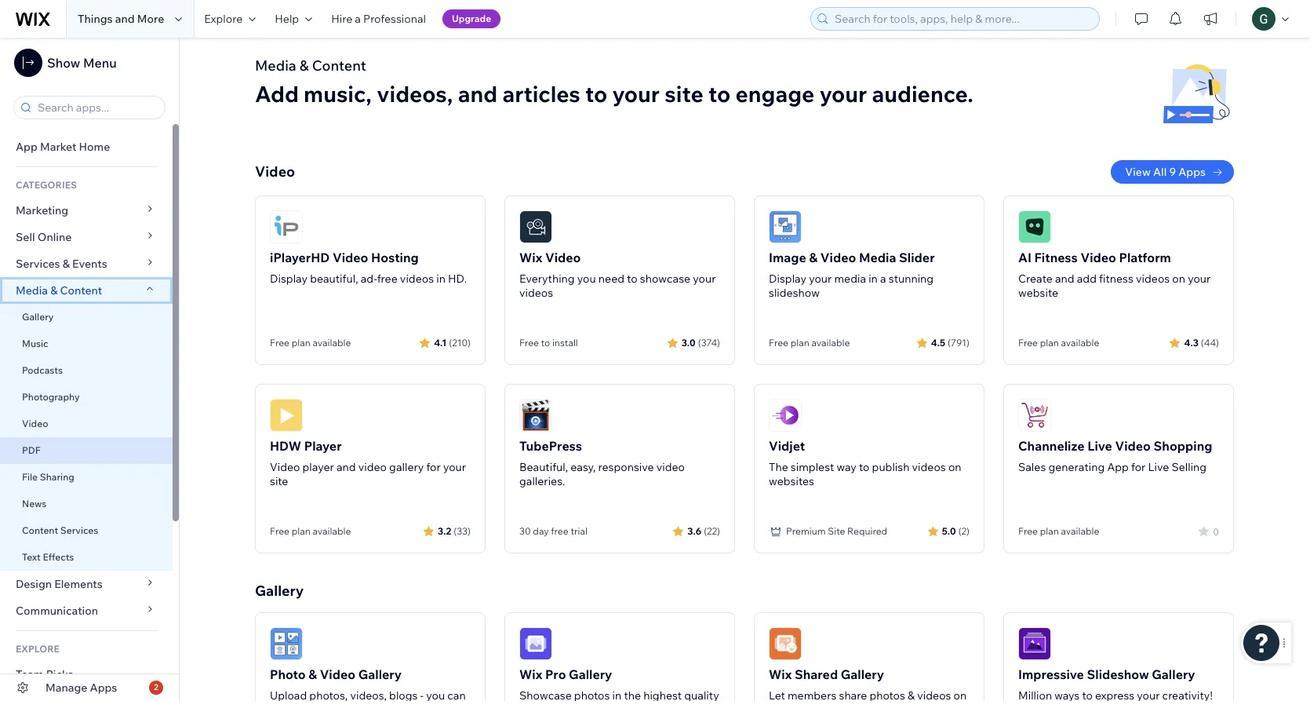 Task type: vqa. For each thing, say whether or not it's contained in the screenshot.
LET'S
no



Task type: describe. For each thing, give the bounding box(es) containing it.
slideshow
[[1088, 666, 1150, 682]]

videos inside iplayerhd video hosting display beautiful, ad-free videos in hd.
[[400, 272, 434, 286]]

upgrade button
[[443, 9, 501, 28]]

a inside image & video media slider display your media in a stunning slideshow
[[881, 272, 887, 286]]

beautiful,
[[520, 460, 568, 474]]

wix pro gallery logo image
[[520, 627, 553, 660]]

apps inside sidebar element
[[90, 681, 117, 695]]

file sharing link
[[0, 464, 173, 491]]

display inside image & video media slider display your media in a stunning slideshow
[[769, 272, 807, 286]]

vidjet the simplest way to publish videos on websites
[[769, 438, 962, 488]]

free for image
[[769, 337, 789, 349]]

pdf link
[[0, 437, 173, 464]]

create
[[1019, 272, 1053, 286]]

slider
[[900, 250, 935, 265]]

photography
[[22, 391, 80, 403]]

& for add
[[300, 57, 309, 75]]

gallery
[[389, 460, 424, 474]]

wix shared gallery
[[769, 666, 885, 682]]

wix shared gallery logo image
[[769, 627, 802, 660]]

(33)
[[454, 525, 471, 537]]

3.6
[[688, 525, 702, 537]]

media inside image & video media slider display your media in a stunning slideshow
[[860, 250, 897, 265]]

you
[[578, 272, 596, 286]]

shopping
[[1154, 438, 1213, 454]]

5.0 (2)
[[943, 525, 970, 537]]

design elements link
[[0, 571, 173, 597]]

things and more
[[78, 12, 164, 26]]

stunning
[[889, 272, 934, 286]]

1 horizontal spatial free
[[551, 525, 569, 537]]

need
[[599, 272, 625, 286]]

marketing
[[16, 203, 68, 217]]

day
[[533, 525, 549, 537]]

all
[[1154, 165, 1168, 179]]

file
[[22, 471, 38, 483]]

design elements
[[16, 577, 103, 591]]

free plan available for create
[[1019, 337, 1100, 349]]

show
[[47, 55, 80, 71]]

plan for hdw
[[292, 525, 311, 537]]

content for media & content
[[60, 283, 102, 298]]

video inside sidebar element
[[22, 418, 48, 429]]

premium site required
[[787, 525, 888, 537]]

impressive
[[1019, 666, 1085, 682]]

sell
[[16, 230, 35, 244]]

file sharing
[[22, 471, 75, 483]]

slideshow
[[769, 286, 820, 300]]

home
[[79, 140, 110, 154]]

on inside vidjet the simplest way to publish videos on websites
[[949, 460, 962, 474]]

team
[[16, 667, 44, 681]]

content for media & content add music, videos, and articles to your site to engage your audience.
[[312, 57, 366, 75]]

articles
[[503, 80, 581, 108]]

services inside "link"
[[60, 524, 98, 536]]

ai
[[1019, 250, 1032, 265]]

in for hosting
[[437, 272, 446, 286]]

galleries.
[[520, 474, 566, 488]]

text
[[22, 551, 41, 563]]

view all 9 apps
[[1126, 165, 1207, 179]]

beautiful,
[[310, 272, 358, 286]]

site inside 'media & content add music, videos, and articles to your site to engage your audience.'
[[665, 80, 704, 108]]

pdf
[[22, 444, 41, 456]]

view
[[1126, 165, 1151, 179]]

impressive slideshow gallery logo image
[[1019, 627, 1052, 660]]

categories
[[16, 179, 77, 191]]

online
[[38, 230, 72, 244]]

upgrade
[[452, 13, 492, 24]]

manage apps
[[46, 681, 117, 695]]

websites
[[769, 474, 815, 488]]

to right articles
[[586, 80, 608, 108]]

fitness
[[1100, 272, 1134, 286]]

platform
[[1120, 250, 1172, 265]]

media & content link
[[0, 277, 173, 304]]

channelize live video shopping logo image
[[1019, 399, 1052, 432]]

wix for wix pro gallery
[[520, 666, 543, 682]]

to inside vidjet the simplest way to publish videos on websites
[[860, 460, 870, 474]]

app inside channelize live video shopping sales generating app for live selling
[[1108, 460, 1129, 474]]

text effects link
[[0, 544, 173, 571]]

install
[[553, 337, 578, 349]]

elements
[[54, 577, 103, 591]]

sales
[[1019, 460, 1047, 474]]

and left more
[[115, 12, 135, 26]]

3.6 (22)
[[688, 525, 721, 537]]

free plan available for slider
[[769, 337, 850, 349]]

premium
[[787, 525, 826, 537]]

(44)
[[1202, 336, 1220, 348]]

plan for ai
[[1041, 337, 1060, 349]]

to left install
[[541, 337, 550, 349]]

required
[[848, 525, 888, 537]]

news
[[22, 498, 47, 509]]

and inside 'media & content add music, videos, and articles to your site to engage your audience.'
[[458, 80, 498, 108]]

explore
[[16, 643, 60, 655]]

your inside image & video media slider display your media in a stunning slideshow
[[809, 272, 832, 286]]

to inside wix video everything you need to showcase your videos
[[627, 272, 638, 286]]

videos,
[[377, 80, 453, 108]]

video inside hdw player video player and video gallery for your site
[[270, 460, 300, 474]]

(2)
[[959, 525, 970, 537]]

photo & video gallery logo image
[[270, 627, 303, 660]]

player
[[304, 438, 342, 454]]

photo & video gallery
[[270, 666, 402, 682]]

available for media
[[812, 337, 850, 349]]

free for iplayerhd
[[270, 337, 290, 349]]

gallery inside sidebar element
[[22, 311, 54, 323]]

music,
[[304, 80, 372, 108]]

generating
[[1049, 460, 1105, 474]]

gallery link
[[0, 304, 173, 330]]

app market home link
[[0, 133, 173, 160]]

your inside 'ai fitness video platform create and add fitness videos on your website'
[[1189, 272, 1212, 286]]

wix video logo image
[[520, 210, 553, 243]]

video up iplayerhd video hosting logo
[[255, 162, 295, 181]]

sidebar element
[[0, 38, 180, 701]]

wix video everything you need to showcase your videos
[[520, 250, 716, 300]]

for for player
[[427, 460, 441, 474]]

video inside wix video everything you need to showcase your videos
[[546, 250, 581, 265]]

ai fitness video platform logo image
[[1019, 210, 1052, 243]]

events
[[72, 257, 107, 271]]

shared
[[795, 666, 838, 682]]

tubepress
[[520, 438, 582, 454]]

0 vertical spatial services
[[16, 257, 60, 271]]

display inside iplayerhd video hosting display beautiful, ad-free videos in hd.
[[270, 272, 308, 286]]

(374)
[[698, 336, 721, 348]]

image & video media slider logo image
[[769, 210, 802, 243]]

available for display
[[313, 337, 351, 349]]

player
[[303, 460, 334, 474]]

market
[[40, 140, 76, 154]]

add
[[1078, 272, 1097, 286]]



Task type: locate. For each thing, give the bounding box(es) containing it.
1 horizontal spatial media
[[255, 57, 297, 75]]

channelize live video shopping sales generating app for live selling
[[1019, 438, 1213, 474]]

30 day free trial
[[520, 525, 588, 537]]

video left shopping
[[1116, 438, 1152, 454]]

display down the iplayerhd
[[270, 272, 308, 286]]

4.5 (791)
[[932, 336, 970, 348]]

free
[[377, 272, 398, 286], [551, 525, 569, 537]]

free inside iplayerhd video hosting display beautiful, ad-free videos in hd.
[[377, 272, 398, 286]]

Search apps... field
[[33, 97, 160, 119]]

iplayerhd video hosting display beautiful, ad-free videos in hd.
[[270, 250, 467, 286]]

site inside hdw player video player and video gallery for your site
[[270, 474, 288, 488]]

effects
[[43, 551, 74, 563]]

0 vertical spatial on
[[1173, 272, 1186, 286]]

video left gallery
[[358, 460, 387, 474]]

2 vertical spatial media
[[16, 283, 48, 298]]

free right "day"
[[551, 525, 569, 537]]

communication
[[16, 604, 101, 618]]

2 horizontal spatial content
[[312, 57, 366, 75]]

hosting
[[371, 250, 419, 265]]

wix up everything
[[520, 250, 543, 265]]

free down the hosting
[[377, 272, 398, 286]]

and
[[115, 12, 135, 26], [458, 80, 498, 108], [1056, 272, 1075, 286], [337, 460, 356, 474]]

apps right manage
[[90, 681, 117, 695]]

hire a professional link
[[322, 0, 436, 38]]

1 horizontal spatial on
[[1173, 272, 1186, 286]]

in inside image & video media slider display your media in a stunning slideshow
[[869, 272, 878, 286]]

hire
[[331, 12, 353, 26]]

tubepress logo image
[[520, 399, 553, 432]]

3.2
[[438, 525, 452, 537]]

help button
[[266, 0, 322, 38]]

and right player
[[337, 460, 356, 474]]

0 horizontal spatial apps
[[90, 681, 117, 695]]

wix inside wix video everything you need to showcase your videos
[[520, 250, 543, 265]]

0 horizontal spatial on
[[949, 460, 962, 474]]

and left add
[[1056, 272, 1075, 286]]

1 vertical spatial content
[[60, 283, 102, 298]]

plan down beautiful,
[[292, 337, 311, 349]]

videos down the hosting
[[400, 272, 434, 286]]

& down services & events
[[50, 283, 58, 298]]

plan down player
[[292, 525, 311, 537]]

4.3 (44)
[[1185, 336, 1220, 348]]

5.0
[[943, 525, 957, 537]]

show menu button
[[14, 49, 117, 77]]

hdw player logo image
[[270, 399, 303, 432]]

iplayerhd video hosting logo image
[[270, 210, 303, 243]]

0 vertical spatial a
[[355, 12, 361, 26]]

video up beautiful,
[[333, 250, 369, 265]]

3.0 (374)
[[682, 336, 721, 348]]

video inside hdw player video player and video gallery for your site
[[358, 460, 387, 474]]

apps
[[1179, 165, 1207, 179], [90, 681, 117, 695]]

1 horizontal spatial in
[[869, 272, 878, 286]]

1 in from the left
[[437, 272, 446, 286]]

pro
[[546, 666, 566, 682]]

free plan available down website
[[1019, 337, 1100, 349]]

wix for wix video everything you need to showcase your videos
[[520, 250, 543, 265]]

0 vertical spatial app
[[16, 140, 38, 154]]

services down news link
[[60, 524, 98, 536]]

9
[[1170, 165, 1177, 179]]

media
[[835, 272, 867, 286]]

0 horizontal spatial media
[[16, 283, 48, 298]]

website
[[1019, 286, 1059, 300]]

for right gallery
[[427, 460, 441, 474]]

publish
[[873, 460, 910, 474]]

0 vertical spatial site
[[665, 80, 704, 108]]

responsive
[[599, 460, 654, 474]]

free for hdw
[[270, 525, 290, 537]]

free for ai
[[1019, 337, 1039, 349]]

free plan available down generating
[[1019, 525, 1100, 537]]

things
[[78, 12, 113, 26]]

video inside tubepress beautiful, easy, responsive video galleries.
[[657, 460, 685, 474]]

free plan available for and
[[270, 525, 351, 537]]

1 vertical spatial a
[[881, 272, 887, 286]]

app right generating
[[1108, 460, 1129, 474]]

1 for from the left
[[427, 460, 441, 474]]

1 video from the left
[[358, 460, 387, 474]]

2 for from the left
[[1132, 460, 1146, 474]]

your inside wix video everything you need to showcase your videos
[[693, 272, 716, 286]]

ai fitness video platform create and add fitness videos on your website
[[1019, 250, 1212, 300]]

2 horizontal spatial media
[[860, 250, 897, 265]]

1 vertical spatial apps
[[90, 681, 117, 695]]

0 horizontal spatial in
[[437, 272, 446, 286]]

Search for tools, apps, help & more... field
[[831, 8, 1095, 30]]

wix down wix shared gallery logo
[[769, 666, 792, 682]]

video up add
[[1081, 250, 1117, 265]]

services down 'sell online'
[[16, 257, 60, 271]]

video right photo
[[320, 666, 356, 682]]

a left stunning
[[881, 272, 887, 286]]

video inside image & video media slider display your media in a stunning slideshow
[[821, 250, 857, 265]]

1 horizontal spatial content
[[60, 283, 102, 298]]

on inside 'ai fitness video platform create and add fitness videos on your website'
[[1173, 272, 1186, 286]]

design
[[16, 577, 52, 591]]

and inside hdw player video player and video gallery for your site
[[337, 460, 356, 474]]

media inside sidebar element
[[16, 283, 48, 298]]

videos right publish
[[913, 460, 947, 474]]

fitness
[[1035, 250, 1078, 265]]

0 vertical spatial media
[[255, 57, 297, 75]]

wix
[[520, 250, 543, 265], [520, 666, 543, 682], [769, 666, 792, 682]]

free plan available for beautiful,
[[270, 337, 351, 349]]

2 display from the left
[[769, 272, 807, 286]]

photo
[[270, 666, 306, 682]]

podcasts link
[[0, 357, 173, 384]]

hdw player video player and video gallery for your site
[[270, 438, 466, 488]]

video up media
[[821, 250, 857, 265]]

videos up free to install
[[520, 286, 554, 300]]

& left events at the top left
[[63, 257, 70, 271]]

in right media
[[869, 272, 878, 286]]

1 horizontal spatial for
[[1132, 460, 1146, 474]]

sell online link
[[0, 224, 173, 250]]

in inside iplayerhd video hosting display beautiful, ad-free videos in hd.
[[437, 272, 446, 286]]

vidjet
[[769, 438, 806, 454]]

on right fitness
[[1173, 272, 1186, 286]]

live up generating
[[1088, 438, 1113, 454]]

& inside 'media & content add music, videos, and articles to your site to engage your audience.'
[[300, 57, 309, 75]]

picks
[[46, 667, 73, 681]]

1 vertical spatial media
[[860, 250, 897, 265]]

engage
[[736, 80, 815, 108]]

0 vertical spatial content
[[312, 57, 366, 75]]

1 vertical spatial on
[[949, 460, 962, 474]]

0 horizontal spatial site
[[270, 474, 288, 488]]

free plan available down "slideshow"
[[769, 337, 850, 349]]

wix for wix shared gallery
[[769, 666, 792, 682]]

app
[[16, 140, 38, 154], [1108, 460, 1129, 474]]

plan down "slideshow"
[[791, 337, 810, 349]]

gallery
[[22, 311, 54, 323], [255, 582, 304, 600], [359, 666, 402, 682], [569, 666, 613, 682], [841, 666, 885, 682], [1153, 666, 1196, 682]]

0 horizontal spatial app
[[16, 140, 38, 154]]

for for live
[[1132, 460, 1146, 474]]

hd.
[[448, 272, 467, 286]]

1 horizontal spatial video
[[657, 460, 685, 474]]

1 horizontal spatial a
[[881, 272, 887, 286]]

content inside "link"
[[22, 524, 58, 536]]

(791)
[[948, 336, 970, 348]]

1 vertical spatial services
[[60, 524, 98, 536]]

video inside iplayerhd video hosting display beautiful, ad-free videos in hd.
[[333, 250, 369, 265]]

1 horizontal spatial app
[[1108, 460, 1129, 474]]

vidjet logo image
[[769, 399, 802, 432]]

videos inside wix video everything you need to showcase your videos
[[520, 286, 554, 300]]

1 horizontal spatial display
[[769, 272, 807, 286]]

4.3
[[1185, 336, 1199, 348]]

available down player
[[313, 525, 351, 537]]

to right need
[[627, 272, 638, 286]]

photography link
[[0, 384, 173, 411]]

video right "responsive"
[[657, 460, 685, 474]]

content inside 'media & content add music, videos, and articles to your site to engage your audience.'
[[312, 57, 366, 75]]

services & events link
[[0, 250, 173, 277]]

& right photo
[[309, 666, 317, 682]]

0
[[1214, 526, 1220, 537]]

and right videos, on the left top
[[458, 80, 498, 108]]

app left 'market'
[[16, 140, 38, 154]]

free to install
[[520, 337, 578, 349]]

2 in from the left
[[869, 272, 878, 286]]

media for media & content
[[16, 283, 48, 298]]

media up add
[[255, 57, 297, 75]]

sharing
[[40, 471, 75, 483]]

for left selling
[[1132, 460, 1146, 474]]

everything
[[520, 272, 575, 286]]

sell online
[[16, 230, 72, 244]]

wix left pro
[[520, 666, 543, 682]]

plan down website
[[1041, 337, 1060, 349]]

4.1 (210)
[[434, 336, 471, 348]]

media up media
[[860, 250, 897, 265]]

app inside "link"
[[16, 140, 38, 154]]

& right image on the top of page
[[810, 250, 818, 265]]

video down hdw
[[270, 460, 300, 474]]

video
[[255, 162, 295, 181], [333, 250, 369, 265], [546, 250, 581, 265], [821, 250, 857, 265], [1081, 250, 1117, 265], [22, 418, 48, 429], [1116, 438, 1152, 454], [270, 460, 300, 474], [320, 666, 356, 682]]

0 horizontal spatial live
[[1088, 438, 1113, 454]]

available down add
[[1062, 337, 1100, 349]]

1 vertical spatial free
[[551, 525, 569, 537]]

0 horizontal spatial free
[[377, 272, 398, 286]]

audience.
[[873, 80, 974, 108]]

free for wix
[[520, 337, 539, 349]]

video inside channelize live video shopping sales generating app for live selling
[[1116, 438, 1152, 454]]

0 horizontal spatial display
[[270, 272, 308, 286]]

available down beautiful,
[[313, 337, 351, 349]]

plan
[[292, 337, 311, 349], [791, 337, 810, 349], [1041, 337, 1060, 349], [292, 525, 311, 537], [1041, 525, 1060, 537]]

content up the gallery link
[[60, 283, 102, 298]]

free plan available
[[270, 337, 351, 349], [769, 337, 850, 349], [1019, 337, 1100, 349], [270, 525, 351, 537], [1019, 525, 1100, 537]]

view all 9 apps link
[[1112, 160, 1235, 184]]

for inside hdw player video player and video gallery for your site
[[427, 460, 441, 474]]

1 vertical spatial site
[[270, 474, 288, 488]]

available for platform
[[1062, 337, 1100, 349]]

easy,
[[571, 460, 596, 474]]

0 horizontal spatial content
[[22, 524, 58, 536]]

plan for iplayerhd
[[292, 337, 311, 349]]

free plan available down player
[[270, 525, 351, 537]]

0 horizontal spatial video
[[358, 460, 387, 474]]

available down "slideshow"
[[812, 337, 850, 349]]

4.5
[[932, 336, 946, 348]]

video up everything
[[546, 250, 581, 265]]

image & video media slider display your media in a stunning slideshow
[[769, 250, 935, 300]]

1 display from the left
[[270, 272, 308, 286]]

0 vertical spatial apps
[[1179, 165, 1207, 179]]

plan for image
[[791, 337, 810, 349]]

in left hd.
[[437, 272, 446, 286]]

2 video from the left
[[657, 460, 685, 474]]

music link
[[0, 330, 173, 357]]

0 vertical spatial free
[[377, 272, 398, 286]]

site
[[828, 525, 846, 537]]

media & content
[[16, 283, 102, 298]]

videos inside 'ai fitness video platform create and add fitness videos on your website'
[[1137, 272, 1171, 286]]

video inside 'ai fitness video platform create and add fitness videos on your website'
[[1081, 250, 1117, 265]]

display
[[270, 272, 308, 286], [769, 272, 807, 286]]

explore
[[204, 12, 243, 26]]

apps right the 9
[[1179, 165, 1207, 179]]

to left engage
[[709, 80, 731, 108]]

free plan available down beautiful,
[[270, 337, 351, 349]]

show menu
[[47, 55, 117, 71]]

2 vertical spatial content
[[22, 524, 58, 536]]

0 horizontal spatial a
[[355, 12, 361, 26]]

services
[[16, 257, 60, 271], [60, 524, 98, 536]]

display down image on the top of page
[[769, 272, 807, 286]]

your inside hdw player video player and video gallery for your site
[[443, 460, 466, 474]]

wix pro gallery
[[520, 666, 613, 682]]

live
[[1088, 438, 1113, 454], [1149, 460, 1170, 474]]

team picks link
[[0, 661, 173, 688]]

hdw
[[270, 438, 302, 454]]

apps inside view all 9 apps link
[[1179, 165, 1207, 179]]

media inside 'media & content add music, videos, and articles to your site to engage your audience.'
[[255, 57, 297, 75]]

content down news
[[22, 524, 58, 536]]

text effects
[[22, 551, 74, 563]]

and inside 'ai fitness video platform create and add fitness videos on your website'
[[1056, 272, 1075, 286]]

for inside channelize live video shopping sales generating app for live selling
[[1132, 460, 1146, 474]]

4.1
[[434, 336, 447, 348]]

simplest
[[791, 460, 835, 474]]

& up music,
[[300, 57, 309, 75]]

a right hire
[[355, 12, 361, 26]]

the
[[769, 460, 789, 474]]

podcasts
[[22, 364, 63, 376]]

1 vertical spatial app
[[1108, 460, 1129, 474]]

0 vertical spatial live
[[1088, 438, 1113, 454]]

available down generating
[[1062, 525, 1100, 537]]

(22)
[[704, 525, 721, 537]]

0 horizontal spatial for
[[427, 460, 441, 474]]

media & content add music, videos, and articles to your site to engage your audience.
[[255, 57, 974, 108]]

professional
[[364, 12, 426, 26]]

1 vertical spatial live
[[1149, 460, 1170, 474]]

videos inside vidjet the simplest way to publish videos on websites
[[913, 460, 947, 474]]

1 horizontal spatial site
[[665, 80, 704, 108]]

media down services & events
[[16, 283, 48, 298]]

& inside image & video media slider display your media in a stunning slideshow
[[810, 250, 818, 265]]

1 horizontal spatial live
[[1149, 460, 1170, 474]]

available for player
[[313, 525, 351, 537]]

on up 5.0 (2)
[[949, 460, 962, 474]]

& for media
[[810, 250, 818, 265]]

plan down the sales
[[1041, 525, 1060, 537]]

video up pdf
[[22, 418, 48, 429]]

media for media & content add music, videos, and articles to your site to engage your audience.
[[255, 57, 297, 75]]

in for video
[[869, 272, 878, 286]]

for
[[427, 460, 441, 474], [1132, 460, 1146, 474]]

& for gallery
[[309, 666, 317, 682]]

3.0
[[682, 336, 696, 348]]

videos down platform
[[1137, 272, 1171, 286]]

to right way
[[860, 460, 870, 474]]

live left selling
[[1149, 460, 1170, 474]]

content up music,
[[312, 57, 366, 75]]

content services
[[22, 524, 98, 536]]

1 horizontal spatial apps
[[1179, 165, 1207, 179]]



